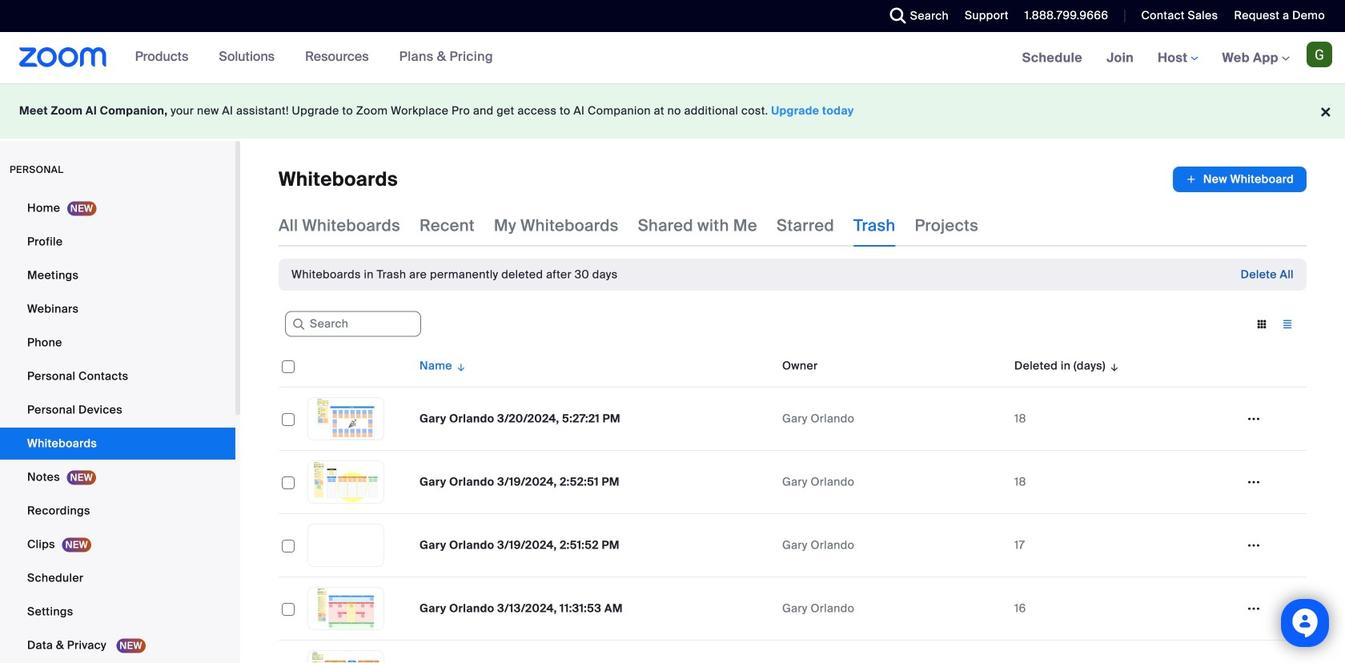 Task type: locate. For each thing, give the bounding box(es) containing it.
3 cell from the left
[[776, 641, 1008, 663]]

profile picture image
[[1307, 42, 1333, 67]]

0 horizontal spatial arrow down image
[[452, 356, 467, 376]]

2 arrow down image from the left
[[1106, 356, 1121, 376]]

2 cell from the left
[[413, 641, 776, 663]]

gary orlando 3/19/2024, 2:52:51 pm element
[[420, 475, 620, 489]]

1 arrow down image from the left
[[452, 356, 467, 376]]

application
[[1173, 167, 1307, 192], [279, 345, 1307, 663]]

gary orlando 3/20/2024, 5:27:21 pm element
[[420, 411, 621, 426]]

product information navigation
[[123, 32, 505, 83]]

banner
[[0, 32, 1346, 85]]

list mode, selected image
[[1275, 317, 1301, 332]]

arrow down image
[[452, 356, 467, 376], [1106, 356, 1121, 376]]

thumbnail of gary orlando 3/13/2024, 11:31:53 am image
[[308, 588, 384, 630]]

zoom logo image
[[19, 47, 107, 67]]

gary orlando 3/19/2024, 2:51:52 pm element
[[420, 538, 620, 553]]

thumbnail of gary orlando 3/19/2024, 2:52:51 pm image
[[308, 461, 384, 503]]

1 cell from the left
[[279, 641, 301, 663]]

grid mode, not selected image
[[1249, 317, 1275, 332]]

1 horizontal spatial arrow down image
[[1106, 356, 1121, 376]]

alert
[[292, 267, 618, 283]]

add image
[[1186, 171, 1197, 187]]

footer
[[0, 83, 1346, 139]]

gary orlando 3/13/2024, 11:31:53 am element
[[420, 601, 623, 616]]

more options for gary orlando 3/19/2024, 2:52:51 pm image
[[1241, 475, 1267, 489]]

cell
[[279, 641, 301, 663], [413, 641, 776, 663], [776, 641, 1008, 663], [1008, 641, 1235, 663]]

thumbnail of gary orlando 3/20/2024, 5:27:21 pm image
[[308, 398, 384, 440]]



Task type: vqa. For each thing, say whether or not it's contained in the screenshot.
the topmost application
yes



Task type: describe. For each thing, give the bounding box(es) containing it.
thumbnail of gary orlando 3/19/2024, 2:51:52 pm image
[[308, 525, 384, 566]]

Search text field
[[285, 311, 421, 337]]

tabs of all whiteboard page tab list
[[279, 205, 979, 247]]

4 cell from the left
[[1008, 641, 1235, 663]]

meetings navigation
[[1011, 32, 1346, 85]]

more options for gary orlando 3/20/2024, 5:27:21 pm image
[[1241, 412, 1267, 426]]

0 vertical spatial application
[[1173, 167, 1307, 192]]

personal menu menu
[[0, 192, 235, 663]]

more options for gary orlando 3/13/2024, 11:31:53 am image
[[1241, 602, 1267, 616]]

1 vertical spatial application
[[279, 345, 1307, 663]]

more options for gary orlando 3/19/2024, 2:51:52 pm image
[[1241, 538, 1267, 553]]



